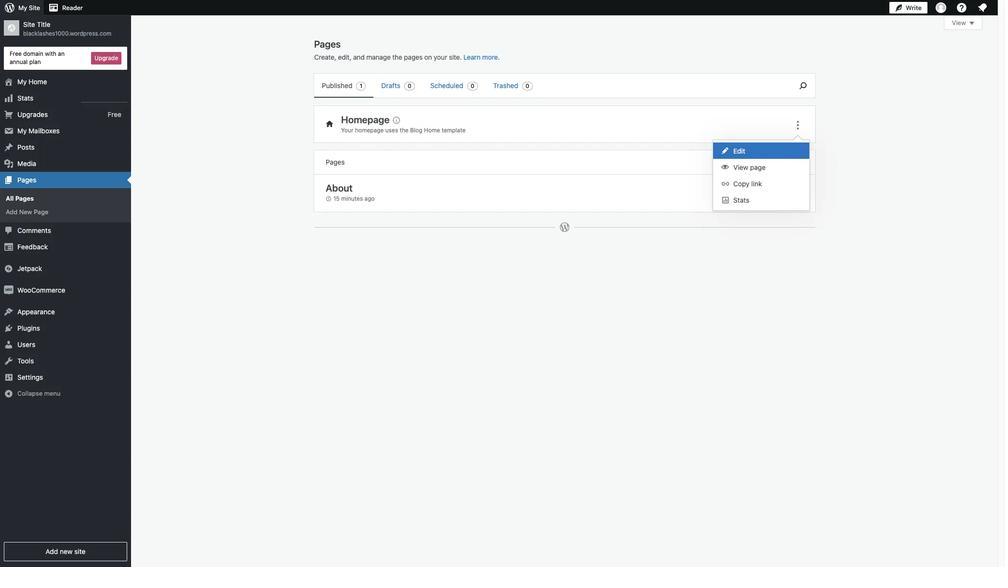 Task type: describe. For each thing, give the bounding box(es) containing it.
add for add new site
[[46, 548, 58, 556]]

add new page
[[6, 208, 48, 216]]

tools
[[17, 357, 34, 365]]

my for my mailboxes
[[17, 127, 27, 135]]

view page button
[[713, 159, 810, 175]]

home inside 'link'
[[29, 77, 47, 86]]

users
[[17, 341, 35, 349]]

pages up the about
[[326, 158, 345, 166]]

posts
[[17, 143, 35, 151]]

blog
[[410, 126, 422, 134]]

view for view
[[952, 19, 966, 27]]

scheduled
[[430, 81, 463, 90]]

add new page
[[761, 159, 800, 166]]

trashed
[[493, 81, 518, 90]]

collapse menu
[[17, 390, 60, 398]]

homepage link
[[341, 114, 404, 125]]

pages
[[404, 53, 423, 61]]

main content containing pages
[[314, 15, 983, 242]]

closed image
[[970, 22, 974, 25]]

img image for jetpack
[[4, 264, 13, 274]]

my for my site
[[18, 4, 27, 12]]

add for add new page
[[761, 159, 772, 166]]

all
[[6, 194, 14, 202]]

my home
[[17, 77, 47, 86]]

15
[[333, 195, 340, 202]]

link
[[751, 180, 762, 188]]

copy link
[[733, 180, 762, 188]]

upgrade button
[[91, 52, 121, 64]]

0 for scheduled
[[471, 82, 474, 90]]

comments link
[[0, 223, 131, 239]]

annual plan
[[10, 58, 41, 65]]

my for my home
[[17, 77, 27, 86]]

view page
[[733, 163, 766, 172]]

about link
[[326, 183, 353, 194]]

1 horizontal spatial home
[[424, 126, 440, 134]]

drafts
[[381, 81, 400, 90]]

0 for drafts
[[408, 82, 412, 90]]

minutes
[[341, 195, 363, 202]]

add new site
[[46, 548, 86, 556]]

my mailboxes link
[[0, 123, 131, 139]]

all pages
[[6, 194, 34, 202]]

posts link
[[0, 139, 131, 155]]

0 for trashed
[[526, 82, 529, 90]]

site
[[74, 548, 86, 556]]

and
[[353, 53, 365, 61]]

your homepage uses the blog home template
[[341, 126, 466, 134]]

add new page link
[[757, 156, 804, 169]]

pages link
[[0, 172, 131, 188]]

site.
[[449, 53, 462, 61]]

plugins
[[17, 324, 40, 332]]

help image
[[956, 2, 968, 13]]

edit,
[[338, 53, 351, 61]]

new
[[19, 208, 32, 216]]

toggle menu image
[[792, 120, 804, 131]]

pages inside pages create, edit, and manage the pages on your site. learn more .
[[314, 39, 341, 50]]

view for view page
[[733, 163, 748, 172]]

tooltip containing edit
[[708, 135, 810, 211]]

your
[[434, 53, 447, 61]]

an
[[58, 50, 65, 57]]

page inside button
[[750, 163, 766, 172]]

1 horizontal spatial page
[[786, 159, 800, 166]]

settings link
[[0, 370, 131, 386]]

more information image
[[392, 115, 400, 124]]

appearance link
[[0, 304, 131, 320]]

0 vertical spatial site
[[29, 4, 40, 12]]

manage
[[366, 53, 391, 61]]

free for free
[[108, 110, 121, 118]]

ago
[[365, 195, 375, 202]]

woocommerce
[[17, 286, 65, 294]]

add for add new page
[[6, 208, 17, 216]]

reader link
[[44, 0, 87, 15]]

title
[[37, 20, 50, 28]]

homepage
[[341, 114, 390, 125]]

menu containing published
[[314, 74, 786, 98]]

uses
[[385, 126, 398, 134]]

copy
[[733, 180, 750, 188]]



Task type: locate. For each thing, give the bounding box(es) containing it.
site title blacklashes1000.wordpress.com
[[23, 20, 111, 37]]

1 0 from the left
[[408, 82, 412, 90]]

site left title
[[23, 20, 35, 28]]

the left blog
[[400, 126, 409, 134]]

all pages link
[[0, 192, 131, 205]]

0 horizontal spatial add
[[6, 208, 17, 216]]

my site link
[[0, 0, 44, 15]]

write link
[[890, 0, 928, 15]]

collapse menu link
[[0, 386, 131, 402]]

manage your notifications image
[[977, 2, 988, 13]]

menu
[[44, 390, 60, 398]]

0 vertical spatial img image
[[4, 264, 13, 274]]

1 vertical spatial the
[[400, 126, 409, 134]]

feedback
[[17, 243, 48, 251]]

0 vertical spatial new
[[774, 159, 785, 166]]

img image
[[4, 264, 13, 274], [4, 286, 13, 295]]

menu inside tooltip
[[713, 140, 810, 211]]

0 vertical spatial the
[[392, 53, 402, 61]]

my down annual plan at the left of page
[[17, 77, 27, 86]]

media link
[[0, 155, 131, 172]]

view inside "menu"
[[733, 163, 748, 172]]

page
[[786, 159, 800, 166], [750, 163, 766, 172]]

menu containing edit
[[713, 140, 810, 211]]

feedback link
[[0, 239, 131, 255]]

1 vertical spatial home
[[424, 126, 440, 134]]

main content
[[314, 15, 983, 242]]

the inside pages create, edit, and manage the pages on your site. learn more .
[[392, 53, 402, 61]]

0 horizontal spatial stats
[[17, 94, 33, 102]]

1 horizontal spatial new
[[774, 159, 785, 166]]

img image left jetpack
[[4, 264, 13, 274]]

new for site
[[60, 548, 73, 556]]

stats down my home
[[17, 94, 33, 102]]

new
[[774, 159, 785, 166], [60, 548, 73, 556]]

edit
[[733, 147, 745, 155]]

the left the pages
[[392, 53, 402, 61]]

2 vertical spatial my
[[17, 127, 27, 135]]

homepage
[[355, 126, 384, 134]]

mailboxes
[[29, 127, 60, 135]]

settings
[[17, 373, 43, 382]]

upgrade
[[94, 54, 118, 62]]

2 horizontal spatial 0
[[526, 82, 529, 90]]

0 horizontal spatial 0
[[408, 82, 412, 90]]

add new site link
[[4, 543, 127, 562]]

0 horizontal spatial new
[[60, 548, 73, 556]]

woocommerce link
[[0, 282, 131, 299]]

15 minutes ago
[[333, 195, 375, 202]]

add
[[761, 159, 772, 166], [6, 208, 17, 216], [46, 548, 58, 556]]

edit link
[[713, 143, 810, 159]]

1 horizontal spatial add
[[46, 548, 58, 556]]

add new page link
[[0, 205, 131, 219]]

.
[[498, 53, 500, 61]]

0 horizontal spatial view
[[733, 163, 748, 172]]

1 vertical spatial view
[[733, 163, 748, 172]]

free inside free domain with an annual plan
[[10, 50, 22, 57]]

your
[[341, 126, 353, 134]]

my site
[[18, 4, 40, 12]]

reader
[[62, 4, 83, 12]]

img image for woocommerce
[[4, 286, 13, 295]]

my home link
[[0, 74, 131, 90]]

stats
[[17, 94, 33, 102], [733, 196, 749, 204]]

upgrades
[[17, 110, 48, 118]]

plugins link
[[0, 320, 131, 337]]

page down toggle menu icon
[[786, 159, 800, 166]]

img image inside jetpack link
[[4, 264, 13, 274]]

my left the reader link
[[18, 4, 27, 12]]

template
[[442, 126, 466, 134]]

0 vertical spatial add
[[761, 159, 772, 166]]

0
[[408, 82, 412, 90], [471, 82, 474, 90], [526, 82, 529, 90]]

stats down the copy
[[733, 196, 749, 204]]

media
[[17, 159, 36, 167]]

page
[[34, 208, 48, 216]]

3 0 from the left
[[526, 82, 529, 90]]

1 vertical spatial site
[[23, 20, 35, 28]]

free
[[10, 50, 22, 57], [108, 110, 121, 118]]

tooltip
[[708, 135, 810, 211]]

highest hourly views 0 image
[[81, 96, 127, 102]]

blacklashes1000.wordpress.com
[[23, 30, 111, 37]]

0 right drafts in the left of the page
[[408, 82, 412, 90]]

2 vertical spatial add
[[46, 548, 58, 556]]

create,
[[314, 53, 336, 61]]

free up annual plan at the left of page
[[10, 50, 22, 57]]

1 vertical spatial menu
[[713, 140, 810, 211]]

15 minutes ago link
[[326, 195, 380, 203]]

None search field
[[791, 74, 815, 98]]

1 vertical spatial free
[[108, 110, 121, 118]]

0 horizontal spatial page
[[750, 163, 766, 172]]

1 vertical spatial stats
[[733, 196, 749, 204]]

home
[[29, 77, 47, 86], [424, 126, 440, 134]]

pages down the media
[[17, 176, 36, 184]]

1 horizontal spatial free
[[108, 110, 121, 118]]

tools link
[[0, 353, 131, 370]]

users link
[[0, 337, 131, 353]]

1 horizontal spatial view
[[952, 19, 966, 27]]

pages up create,
[[314, 39, 341, 50]]

1 vertical spatial add
[[6, 208, 17, 216]]

1 vertical spatial new
[[60, 548, 73, 556]]

0 horizontal spatial free
[[10, 50, 22, 57]]

0 vertical spatial view
[[952, 19, 966, 27]]

comments
[[17, 226, 51, 235]]

with
[[45, 50, 56, 57]]

home right blog
[[424, 126, 440, 134]]

free domain with an annual plan
[[10, 50, 65, 65]]

pages
[[314, 39, 341, 50], [326, 158, 345, 166], [17, 176, 36, 184], [15, 194, 34, 202]]

published
[[322, 81, 352, 90]]

free down highest hourly views 0 image
[[108, 110, 121, 118]]

copy link button
[[713, 175, 810, 192]]

img image inside woocommerce link
[[4, 286, 13, 295]]

view button
[[944, 15, 983, 30]]

site up title
[[29, 4, 40, 12]]

learn more
[[463, 53, 498, 61]]

view
[[952, 19, 966, 27], [733, 163, 748, 172]]

my profile image
[[936, 2, 946, 13]]

my inside 'link'
[[17, 77, 27, 86]]

open search image
[[791, 80, 815, 92]]

new inside main content
[[774, 159, 785, 166]]

free for free domain with an annual plan
[[10, 50, 22, 57]]

view up the copy
[[733, 163, 748, 172]]

new for page
[[774, 159, 785, 166]]

img image left woocommerce
[[4, 286, 13, 295]]

1 horizontal spatial stats
[[733, 196, 749, 204]]

site
[[29, 4, 40, 12], [23, 20, 35, 28]]

appearance
[[17, 308, 55, 316]]

stats inside button
[[733, 196, 749, 204]]

menu
[[314, 74, 786, 98], [713, 140, 810, 211]]

0 right scheduled
[[471, 82, 474, 90]]

pages create, edit, and manage the pages on your site. learn more .
[[314, 39, 500, 61]]

0 vertical spatial my
[[18, 4, 27, 12]]

pages up "new"
[[15, 194, 34, 202]]

about
[[326, 183, 353, 194]]

1
[[360, 82, 363, 90]]

2 horizontal spatial add
[[761, 159, 772, 166]]

stats link
[[0, 90, 131, 106]]

0 horizontal spatial home
[[29, 77, 47, 86]]

new left site
[[60, 548, 73, 556]]

view left closed 'image'
[[952, 19, 966, 27]]

on
[[424, 53, 432, 61]]

jetpack link
[[0, 261, 131, 277]]

learn more link
[[463, 53, 498, 61]]

none search field inside main content
[[791, 74, 815, 98]]

0 vertical spatial free
[[10, 50, 22, 57]]

collapse
[[17, 390, 43, 398]]

2 img image from the top
[[4, 286, 13, 295]]

1 vertical spatial img image
[[4, 286, 13, 295]]

1 vertical spatial my
[[17, 77, 27, 86]]

0 vertical spatial menu
[[314, 74, 786, 98]]

0 vertical spatial home
[[29, 77, 47, 86]]

home down annual plan at the left of page
[[29, 77, 47, 86]]

jetpack
[[17, 265, 42, 273]]

0 right trashed
[[526, 82, 529, 90]]

site inside the site title blacklashes1000.wordpress.com
[[23, 20, 35, 28]]

my mailboxes
[[17, 127, 60, 135]]

1 horizontal spatial 0
[[471, 82, 474, 90]]

domain
[[23, 50, 43, 57]]

1 img image from the top
[[4, 264, 13, 274]]

page up link
[[750, 163, 766, 172]]

2 0 from the left
[[471, 82, 474, 90]]

stats button
[[713, 192, 810, 208]]

new up 'copy link' 'button' on the top right of page
[[774, 159, 785, 166]]

0 vertical spatial stats
[[17, 94, 33, 102]]

my up the posts on the left top of the page
[[17, 127, 27, 135]]



Task type: vqa. For each thing, say whether or not it's contained in the screenshot.
fourth group from the bottom of the page
no



